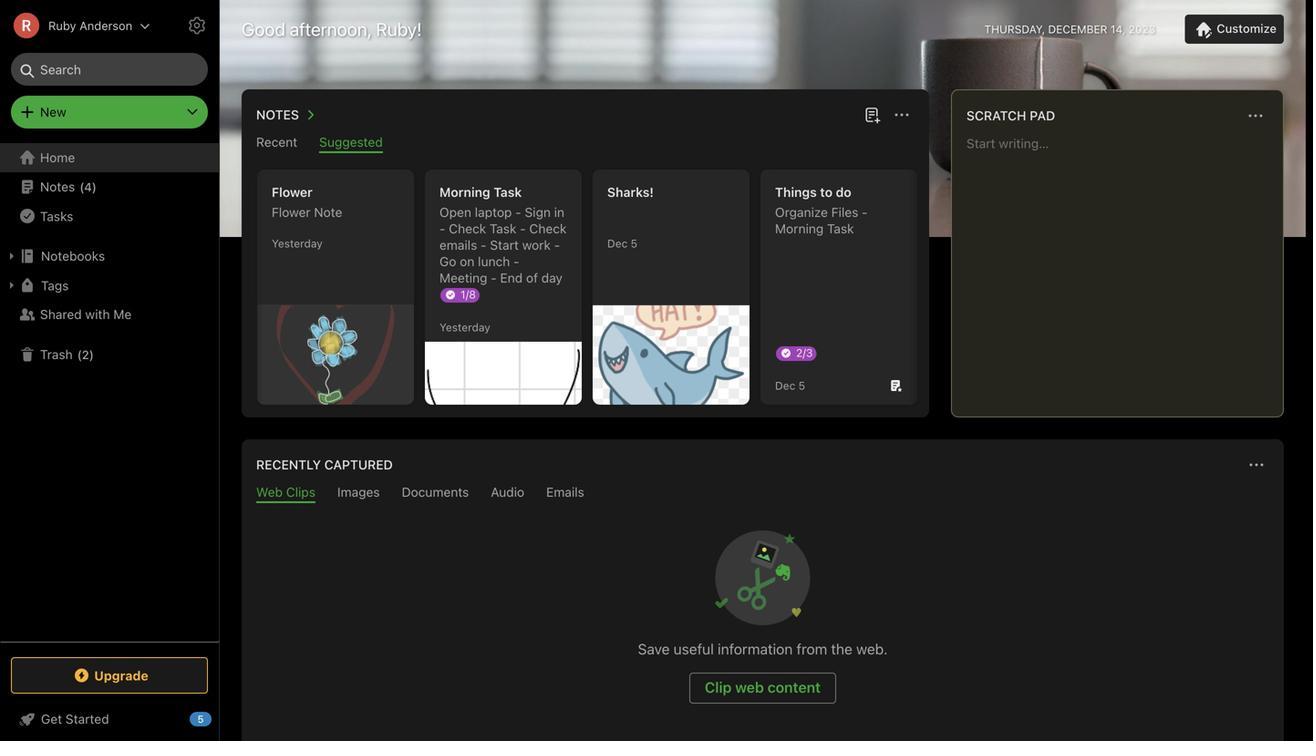 Task type: vqa. For each thing, say whether or not it's contained in the screenshot.
ago to the top
no



Task type: locate. For each thing, give the bounding box(es) containing it.
1 horizontal spatial dec 5
[[775, 379, 806, 392]]

2 tab list from the top
[[245, 485, 1281, 504]]

1 horizontal spatial check
[[530, 221, 567, 236]]

1 vertical spatial (
[[77, 348, 82, 361]]

5 down sharks!
[[631, 237, 638, 250]]

-
[[516, 205, 521, 220], [862, 205, 868, 220], [440, 221, 446, 236], [520, 221, 526, 236], [481, 238, 487, 253], [554, 238, 560, 253], [514, 254, 520, 269], [491, 270, 497, 286]]

1 tab list from the top
[[245, 135, 926, 153]]

shared
[[40, 307, 82, 322]]

dec 5 down 2/3
[[775, 379, 806, 392]]

notes
[[256, 107, 299, 122], [40, 179, 75, 194]]

More actions field
[[889, 102, 915, 128], [1243, 103, 1269, 129], [1244, 452, 1270, 478]]

0 horizontal spatial more actions image
[[891, 104, 913, 126]]

( right trash
[[77, 348, 82, 361]]

task
[[494, 185, 522, 200], [490, 221, 517, 236], [827, 221, 854, 236]]

notes inside tree
[[40, 179, 75, 194]]

0 vertical spatial notes
[[256, 107, 299, 122]]

get started
[[41, 712, 109, 727]]

notebooks
[[41, 249, 105, 264]]

save
[[638, 641, 670, 658]]

0 vertical spatial (
[[80, 180, 84, 194]]

end
[[500, 270, 523, 286]]

notes button
[[253, 104, 321, 126]]

images
[[337, 485, 380, 500]]

check
[[449, 221, 486, 236], [530, 221, 567, 236]]

dec 5
[[608, 237, 638, 250], [775, 379, 806, 392]]

None search field
[[24, 53, 195, 86]]

- down lunch
[[491, 270, 497, 286]]

note
[[314, 205, 342, 220]]

web clips
[[256, 485, 316, 500]]

0 vertical spatial flower
[[272, 185, 313, 200]]

dec
[[608, 237, 628, 250], [775, 379, 796, 392]]

0 vertical spatial more actions image
[[891, 104, 913, 126]]

1 vertical spatial tab list
[[245, 485, 1281, 504]]

1 horizontal spatial dec
[[775, 379, 796, 392]]

notes inside button
[[256, 107, 299, 122]]

0 vertical spatial morning
[[440, 185, 490, 200]]

dec 5 down sharks!
[[608, 237, 638, 250]]

more actions image
[[891, 104, 913, 126], [1246, 454, 1268, 476]]

yesterday down the flower flower note
[[272, 237, 323, 250]]

2 horizontal spatial thumbnail image
[[593, 306, 750, 405]]

0 horizontal spatial notes
[[40, 179, 75, 194]]

upgrade
[[94, 668, 148, 683]]

shared with me
[[40, 307, 132, 322]]

content
[[768, 679, 821, 696]]

) for trash
[[89, 348, 94, 361]]

tab list containing recent
[[245, 135, 926, 153]]

1 horizontal spatial thumbnail image
[[425, 342, 582, 405]]

clip web content
[[705, 679, 821, 696]]

( for notes
[[80, 180, 84, 194]]

open
[[440, 205, 472, 220]]

more actions image
[[1245, 105, 1267, 127]]

morning up open
[[440, 185, 490, 200]]

0 horizontal spatial thumbnail image
[[257, 306, 414, 405]]

0 horizontal spatial yesterday
[[272, 237, 323, 250]]

1 vertical spatial more actions image
[[1246, 454, 1268, 476]]

new button
[[11, 96, 208, 129]]

thursday,
[[985, 23, 1046, 36]]

0 vertical spatial dec 5
[[608, 237, 638, 250]]

1 horizontal spatial notes
[[256, 107, 299, 122]]

1 vertical spatial )
[[89, 348, 94, 361]]

Account field
[[0, 7, 151, 44]]

5 inside help and learning task checklist field
[[197, 714, 204, 726]]

notebooks link
[[0, 242, 218, 271]]

images tab
[[337, 485, 380, 504]]

morning down organize
[[775, 221, 824, 236]]

0 horizontal spatial check
[[449, 221, 486, 236]]

day
[[542, 270, 563, 286]]

things to do organize files - morning task
[[775, 185, 868, 236]]

tree
[[0, 143, 219, 641]]

) inside trash ( 2 )
[[89, 348, 94, 361]]

) right trash
[[89, 348, 94, 361]]

morning task open laptop - sign in - check task - check emails - start work - go on lunch - meeting - end of day
[[440, 185, 567, 286]]

new
[[40, 104, 66, 120]]

thumbnail image for open laptop - sign in - check task - check emails - start work - go on lunch - meeting - end of day
[[425, 342, 582, 405]]

captured
[[324, 457, 393, 473]]

) inside notes ( 4 )
[[92, 180, 97, 194]]

5 left the click to collapse image on the bottom left of the page
[[197, 714, 204, 726]]

1 horizontal spatial 5
[[631, 237, 638, 250]]

on
[[460, 254, 475, 269]]

2 vertical spatial 5
[[197, 714, 204, 726]]

sign
[[525, 205, 551, 220]]

( inside trash ( 2 )
[[77, 348, 82, 361]]

(
[[80, 180, 84, 194], [77, 348, 82, 361]]

ruby anderson
[[48, 19, 132, 32]]

( down home link
[[80, 180, 84, 194]]

thumbnail image
[[257, 306, 414, 405], [593, 306, 750, 405], [425, 342, 582, 405]]

task down files
[[827, 221, 854, 236]]

) down home link
[[92, 180, 97, 194]]

flower down recent tab
[[272, 185, 313, 200]]

yesterday down 1/8
[[440, 321, 491, 334]]

0 vertical spatial tab list
[[245, 135, 926, 153]]

scratch pad button
[[963, 105, 1056, 127]]

notes down home
[[40, 179, 75, 194]]

more actions field for recently captured
[[1244, 452, 1270, 478]]

notes up recent
[[256, 107, 299, 122]]

1 vertical spatial morning
[[775, 221, 824, 236]]

1 check from the left
[[449, 221, 486, 236]]

emails tab
[[547, 485, 585, 504]]

web
[[256, 485, 283, 500]]

recent
[[256, 135, 298, 150]]

0 vertical spatial 5
[[631, 237, 638, 250]]

check down sign
[[530, 221, 567, 236]]

0 vertical spatial yesterday
[[272, 237, 323, 250]]

yesterday
[[272, 237, 323, 250], [440, 321, 491, 334]]

ruby
[[48, 19, 76, 32]]

5
[[631, 237, 638, 250], [799, 379, 806, 392], [197, 714, 204, 726]]

tab list
[[245, 135, 926, 153], [245, 485, 1281, 504]]

0 horizontal spatial dec
[[608, 237, 628, 250]]

morning inside things to do organize files - morning task
[[775, 221, 824, 236]]

check up emails
[[449, 221, 486, 236]]

0 vertical spatial )
[[92, 180, 97, 194]]

1 horizontal spatial morning
[[775, 221, 824, 236]]

) for notes
[[92, 180, 97, 194]]

notes for notes
[[256, 107, 299, 122]]

( for trash
[[77, 348, 82, 361]]

2/3
[[796, 347, 813, 359]]

1 horizontal spatial more actions image
[[1246, 454, 1268, 476]]

2 flower from the top
[[272, 205, 311, 220]]

4
[[84, 180, 92, 194]]

0 horizontal spatial 5
[[197, 714, 204, 726]]

1 vertical spatial 5
[[799, 379, 806, 392]]

1 vertical spatial flower
[[272, 205, 311, 220]]

customize
[[1217, 22, 1277, 35]]

files
[[832, 205, 859, 220]]

trash ( 2 )
[[40, 347, 94, 362]]

tab list containing web clips
[[245, 485, 1281, 504]]

0 horizontal spatial morning
[[440, 185, 490, 200]]

go
[[440, 254, 457, 269]]

1 vertical spatial notes
[[40, 179, 75, 194]]

)
[[92, 180, 97, 194], [89, 348, 94, 361]]

tab list for recently captured
[[245, 485, 1281, 504]]

tasks
[[40, 209, 73, 224]]

the
[[831, 641, 853, 658]]

0 vertical spatial dec
[[608, 237, 628, 250]]

- right files
[[862, 205, 868, 220]]

0 horizontal spatial dec 5
[[608, 237, 638, 250]]

morning
[[440, 185, 490, 200], [775, 221, 824, 236]]

notes ( 4 )
[[40, 179, 97, 194]]

2 check from the left
[[530, 221, 567, 236]]

flower left note
[[272, 205, 311, 220]]

1 vertical spatial dec 5
[[775, 379, 806, 392]]

1 vertical spatial yesterday
[[440, 321, 491, 334]]

5 down 2/3
[[799, 379, 806, 392]]

notes for notes ( 4 )
[[40, 179, 75, 194]]

Start writing… text field
[[967, 136, 1283, 402]]

tags
[[41, 278, 69, 293]]

- up work
[[520, 221, 526, 236]]

with
[[85, 307, 110, 322]]

( inside notes ( 4 )
[[80, 180, 84, 194]]

2
[[82, 348, 89, 361]]



Task type: describe. For each thing, give the bounding box(es) containing it.
do
[[836, 185, 852, 200]]

recently captured button
[[253, 454, 393, 476]]

suggested tab panel
[[242, 153, 1101, 418]]

- up end
[[514, 254, 520, 269]]

home link
[[0, 143, 219, 172]]

clip web content button
[[690, 673, 837, 704]]

tags button
[[0, 271, 218, 300]]

14,
[[1111, 23, 1126, 36]]

tasks button
[[0, 202, 218, 231]]

1 flower from the top
[[272, 185, 313, 200]]

suggested
[[319, 135, 383, 150]]

afternoon,
[[290, 18, 372, 40]]

work
[[522, 238, 551, 253]]

to
[[820, 185, 833, 200]]

task up laptop
[[494, 185, 522, 200]]

expand notebooks image
[[5, 249, 19, 264]]

sharks!
[[608, 185, 654, 200]]

recent tab
[[256, 135, 298, 153]]

ruby!
[[376, 18, 422, 40]]

information
[[718, 641, 793, 658]]

- inside things to do organize files - morning task
[[862, 205, 868, 220]]

tree containing home
[[0, 143, 219, 641]]

1 vertical spatial dec
[[775, 379, 796, 392]]

- down open
[[440, 221, 446, 236]]

from
[[797, 641, 828, 658]]

shared with me link
[[0, 300, 218, 329]]

web clips tab panel
[[242, 504, 1284, 742]]

expand tags image
[[5, 278, 19, 293]]

- left sign
[[516, 205, 521, 220]]

meeting
[[440, 270, 488, 286]]

me
[[113, 307, 132, 322]]

Help and Learning task checklist field
[[0, 705, 219, 734]]

web.
[[857, 641, 888, 658]]

recently captured
[[256, 457, 393, 473]]

1/8
[[461, 288, 476, 301]]

emails
[[547, 485, 585, 500]]

suggested tab
[[319, 135, 383, 153]]

documents
[[402, 485, 469, 500]]

web clips tab
[[256, 485, 316, 504]]

recently
[[256, 457, 321, 473]]

Search text field
[[24, 53, 195, 86]]

lunch
[[478, 254, 510, 269]]

laptop
[[475, 205, 512, 220]]

flower flower note
[[272, 185, 342, 220]]

audio
[[491, 485, 525, 500]]

more actions field for scratch pad
[[1243, 103, 1269, 129]]

trash
[[40, 347, 73, 362]]

get
[[41, 712, 62, 727]]

of
[[526, 270, 538, 286]]

emails
[[440, 238, 477, 253]]

december
[[1049, 23, 1108, 36]]

documents tab
[[402, 485, 469, 504]]

clip
[[705, 679, 732, 696]]

thumbnail image for flower note
[[257, 306, 414, 405]]

scratch
[[967, 108, 1027, 123]]

- right work
[[554, 238, 560, 253]]

scratch pad
[[967, 108, 1056, 123]]

start
[[490, 238, 519, 253]]

settings image
[[186, 15, 208, 36]]

morning inside 'morning task open laptop - sign in - check task - check emails - start work - go on lunch - meeting - end of day'
[[440, 185, 490, 200]]

thursday, december 14, 2023
[[985, 23, 1156, 36]]

organize
[[775, 205, 828, 220]]

click to collapse image
[[212, 708, 226, 730]]

upgrade button
[[11, 658, 208, 694]]

pad
[[1030, 108, 1056, 123]]

audio tab
[[491, 485, 525, 504]]

good afternoon, ruby!
[[242, 18, 422, 40]]

anderson
[[79, 19, 132, 32]]

home
[[40, 150, 75, 165]]

task up start
[[490, 221, 517, 236]]

2 horizontal spatial 5
[[799, 379, 806, 392]]

tab list for notes
[[245, 135, 926, 153]]

- up lunch
[[481, 238, 487, 253]]

task inside things to do organize files - morning task
[[827, 221, 854, 236]]

useful
[[674, 641, 714, 658]]

customize button
[[1185, 15, 1284, 44]]

2023
[[1129, 23, 1156, 36]]

web
[[736, 679, 764, 696]]

clips
[[286, 485, 316, 500]]

good
[[242, 18, 286, 40]]

in
[[554, 205, 565, 220]]

things
[[775, 185, 817, 200]]

save useful information from the web.
[[638, 641, 888, 658]]

started
[[66, 712, 109, 727]]

1 horizontal spatial yesterday
[[440, 321, 491, 334]]



